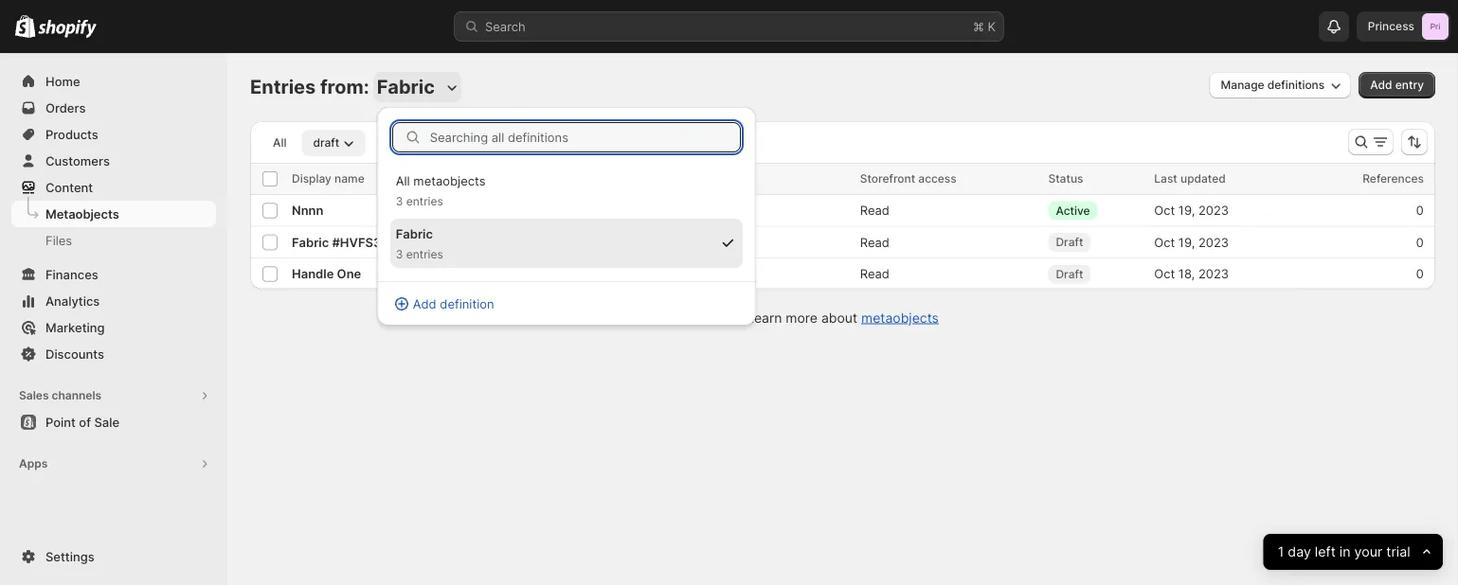 Task type: locate. For each thing, give the bounding box(es) containing it.
oct 19, 2023 for fabric #hvfs36nt
[[1154, 235, 1229, 249]]

1 vertical spatial 2023
[[1199, 235, 1229, 249]]

metaobjects inside all metaobjects 3 entries
[[413, 173, 486, 188]]

19, for nnnn
[[1179, 203, 1195, 218]]

0 vertical spatial metaobjects
[[413, 173, 486, 188]]

0 vertical spatial entries
[[406, 195, 443, 208]]

entries from:
[[250, 75, 369, 99]]

metaobjects
[[45, 207, 119, 221]]

1 vertical spatial oct 19, 2023
[[1154, 235, 1229, 249]]

metaobjects up 'fabric 3 entries'
[[413, 173, 486, 188]]

all inside "tab list"
[[273, 136, 287, 150]]

your
[[1355, 544, 1383, 561]]

oct down last
[[1154, 203, 1175, 218]]

marketing
[[45, 320, 105, 335]]

metaobjects link
[[11, 201, 216, 227]]

updated
[[1181, 172, 1226, 186]]

fabric #hvfs36nt
[[292, 235, 407, 249]]

0 vertical spatial 3
[[396, 195, 403, 208]]

last
[[1154, 172, 1178, 186]]

1 vertical spatial oct
[[1154, 235, 1175, 249]]

point of sale link
[[11, 409, 216, 436]]

entries up 'fabric 3 entries'
[[406, 195, 443, 208]]

add left definition
[[413, 297, 437, 311]]

2 vertical spatial 0
[[1416, 266, 1424, 281]]

oct left 18,
[[1154, 266, 1175, 281]]

tab list
[[258, 129, 370, 156]]

add for add definition
[[413, 297, 437, 311]]

read
[[860, 203, 890, 218], [860, 235, 890, 249], [860, 266, 890, 281]]

definition
[[440, 297, 494, 311]]

2 vertical spatial read
[[860, 266, 890, 281]]

2 2023 from the top
[[1199, 235, 1229, 249]]

files
[[45, 233, 72, 248]]

in
[[1340, 544, 1351, 561]]

entries up add definition
[[406, 248, 443, 262]]

0
[[1416, 203, 1424, 218], [1416, 235, 1424, 249], [1416, 266, 1424, 281]]

2 vertical spatial oct
[[1154, 266, 1175, 281]]

all right name
[[396, 173, 410, 188]]

2 19, from the top
[[1179, 235, 1195, 249]]

1 vertical spatial read
[[860, 235, 890, 249]]

add left entry
[[1370, 78, 1392, 92]]

add entry
[[1370, 78, 1424, 92]]

2023
[[1199, 203, 1229, 218], [1199, 235, 1229, 249], [1199, 266, 1229, 281]]

all
[[273, 136, 287, 150], [396, 173, 410, 188]]

1 entries from the top
[[406, 195, 443, 208]]

metaobjects
[[413, 173, 486, 188], [861, 310, 939, 326]]

nnnn link
[[292, 203, 324, 218]]

all metaobjects 3 entries
[[396, 173, 486, 208]]

of
[[79, 415, 91, 430]]

2 entries from the top
[[406, 248, 443, 262]]

1 horizontal spatial all
[[396, 173, 410, 188]]

all inside all metaobjects 3 entries
[[396, 173, 410, 188]]

0 horizontal spatial all
[[273, 136, 287, 150]]

0 vertical spatial read
[[860, 203, 890, 218]]

learn
[[747, 310, 782, 326]]

1 vertical spatial entries
[[406, 248, 443, 262]]

shopify image
[[15, 15, 35, 38], [38, 19, 97, 38]]

2023 right 18,
[[1199, 266, 1229, 281]]

nnnn
[[292, 203, 324, 218]]

1 oct 19, 2023 from the top
[[1154, 203, 1229, 218]]

all left draft
[[273, 136, 287, 150]]

access
[[918, 172, 957, 186]]

read for one
[[860, 266, 890, 281]]

#hvfs36nt
[[332, 235, 407, 249]]

2023 up oct 18, 2023
[[1199, 235, 1229, 249]]

oct up oct 18, 2023
[[1154, 235, 1175, 249]]

2 draft from the top
[[1056, 267, 1083, 281]]

last updated
[[1154, 172, 1226, 186]]

about
[[821, 310, 858, 326]]

2 oct from the top
[[1154, 235, 1175, 249]]

sales channels button
[[11, 383, 216, 409]]

2 read from the top
[[860, 235, 890, 249]]

0 vertical spatial add
[[1370, 78, 1392, 92]]

19, up 18,
[[1179, 235, 1195, 249]]

0 horizontal spatial add
[[413, 297, 437, 311]]

0 vertical spatial 2023
[[1199, 203, 1229, 218]]

draft
[[1056, 235, 1083, 249], [1056, 267, 1083, 281]]

oct 19, 2023 up oct 18, 2023
[[1154, 235, 1229, 249]]

0 horizontal spatial shopify image
[[15, 15, 35, 38]]

draft for oct 19, 2023
[[1056, 235, 1083, 249]]

2 3 from the top
[[396, 248, 403, 262]]

fabric up handle
[[292, 235, 329, 249]]

3 oct from the top
[[1154, 266, 1175, 281]]

metaobjects link
[[861, 310, 939, 326]]

1 vertical spatial 19,
[[1179, 235, 1195, 249]]

3 read from the top
[[860, 266, 890, 281]]

k
[[988, 19, 996, 34]]

sale
[[94, 415, 119, 430]]

1 vertical spatial add
[[413, 297, 437, 311]]

0 vertical spatial 0
[[1416, 203, 1424, 218]]

oct 19, 2023
[[1154, 203, 1229, 218], [1154, 235, 1229, 249]]

oct 19, 2023 down last updated
[[1154, 203, 1229, 218]]

1 read from the top
[[860, 203, 890, 218]]

entries inside all metaobjects 3 entries
[[406, 195, 443, 208]]

0 vertical spatial draft
[[1056, 235, 1083, 249]]

0 vertical spatial 19,
[[1179, 203, 1195, 218]]

point
[[45, 415, 76, 430]]

0 vertical spatial oct 19, 2023
[[1154, 203, 1229, 218]]

3 2023 from the top
[[1199, 266, 1229, 281]]

1 draft from the top
[[1056, 235, 1083, 249]]

1 vertical spatial 0
[[1416, 235, 1424, 249]]

3 0 from the top
[[1416, 266, 1424, 281]]

19,
[[1179, 203, 1195, 218], [1179, 235, 1195, 249]]

metaobjects right about
[[861, 310, 939, 326]]

trial
[[1387, 544, 1411, 561]]

1 19, from the top
[[1179, 203, 1195, 218]]

2 vertical spatial 2023
[[1199, 266, 1229, 281]]

settings
[[45, 550, 94, 564]]

more
[[786, 310, 818, 326]]

Searching all definitions search field
[[430, 122, 741, 153]]

channels
[[52, 389, 102, 403]]

add definition
[[413, 297, 494, 311]]

add
[[1370, 78, 1392, 92], [413, 297, 437, 311]]

19, down last updated
[[1179, 203, 1195, 218]]

settings link
[[11, 544, 216, 570]]

0 vertical spatial oct
[[1154, 203, 1175, 218]]

day
[[1288, 544, 1311, 561]]

2 0 from the top
[[1416, 235, 1424, 249]]

entries
[[406, 195, 443, 208], [406, 248, 443, 262]]

fabric right from:
[[377, 75, 435, 99]]

oct 18, 2023
[[1154, 266, 1229, 281]]

1 vertical spatial draft
[[1056, 267, 1083, 281]]

3
[[396, 195, 403, 208], [396, 248, 403, 262]]

1 vertical spatial 3
[[396, 248, 403, 262]]

2023 down updated
[[1199, 203, 1229, 218]]

content link
[[11, 174, 216, 201]]

1 horizontal spatial metaobjects
[[861, 310, 939, 326]]

0 vertical spatial all
[[273, 136, 287, 150]]

handle
[[292, 266, 334, 281]]

fabric
[[377, 75, 435, 99], [396, 226, 433, 241], [292, 235, 329, 249], [622, 266, 658, 281]]

2023 for one
[[1199, 266, 1229, 281]]

1 0 from the top
[[1416, 203, 1424, 218]]

discounts
[[45, 347, 104, 361]]

fabric down all metaobjects 3 entries
[[396, 226, 433, 241]]

2 oct 19, 2023 from the top
[[1154, 235, 1229, 249]]

oct
[[1154, 203, 1175, 218], [1154, 235, 1175, 249], [1154, 266, 1175, 281]]

1 vertical spatial all
[[396, 173, 410, 188]]

1 3 from the top
[[396, 195, 403, 208]]

entry
[[1395, 78, 1424, 92]]

draft button
[[302, 130, 366, 156]]

0 horizontal spatial metaobjects
[[413, 173, 486, 188]]

fabric button
[[373, 72, 461, 102]]

from:
[[320, 75, 369, 99]]

1 horizontal spatial add
[[1370, 78, 1392, 92]]

1
[[1278, 544, 1284, 561]]



Task type: vqa. For each thing, say whether or not it's contained in the screenshot.
NO DATA FOUND FOR THE DATE RANGE SELECTED
no



Task type: describe. For each thing, give the bounding box(es) containing it.
point of sale
[[45, 415, 119, 430]]

analytics link
[[11, 288, 216, 315]]

fabric #hvfs36nt link
[[292, 235, 407, 249]]

learn more about metaobjects
[[747, 310, 939, 326]]

18,
[[1179, 266, 1195, 281]]

active
[[1056, 204, 1090, 217]]

display
[[292, 172, 332, 186]]

products link
[[11, 121, 216, 148]]

princess image
[[1422, 13, 1449, 40]]

handle one
[[292, 266, 361, 281]]

read for #hvfs36nt
[[860, 235, 890, 249]]

oct 19, 2023 for nnnn
[[1154, 203, 1229, 218]]

marketing link
[[11, 315, 216, 341]]

storefront
[[860, 172, 915, 186]]

princess
[[1368, 19, 1415, 33]]

add definition link
[[381, 291, 729, 317]]

home link
[[11, 68, 216, 95]]

home
[[45, 74, 80, 89]]

sales channels
[[19, 389, 102, 403]]

3 inside 'fabric 3 entries'
[[396, 248, 403, 262]]

search
[[485, 19, 526, 34]]

fabric inside 'fabric 3 entries'
[[396, 226, 433, 241]]

fabric inside dropdown button
[[377, 75, 435, 99]]

draft for oct 18, 2023
[[1056, 267, 1083, 281]]

sales
[[19, 389, 49, 403]]

1 day left in your trial
[[1278, 544, 1411, 561]]

products
[[45, 127, 98, 142]]

orders link
[[11, 95, 216, 121]]

1 vertical spatial metaobjects
[[861, 310, 939, 326]]

all link
[[262, 130, 298, 156]]

draft
[[313, 136, 339, 150]]

manage
[[1221, 78, 1265, 92]]

fabric 3 entries
[[396, 226, 443, 262]]

left
[[1315, 544, 1336, 561]]

1 day left in your trial button
[[1264, 534, 1443, 570]]

finances link
[[11, 262, 216, 288]]

entries inside 'fabric 3 entries'
[[406, 248, 443, 262]]

1 oct from the top
[[1154, 203, 1175, 218]]

status
[[1048, 172, 1084, 186]]

content
[[45, 180, 93, 195]]

customers
[[45, 154, 110, 168]]

one
[[337, 266, 361, 281]]

manage definitions
[[1221, 78, 1325, 92]]

3 inside all metaobjects 3 entries
[[396, 195, 403, 208]]

0 for #hvfs36nt
[[1416, 235, 1424, 249]]

apps button
[[11, 451, 216, 478]]

apps
[[19, 457, 48, 471]]

discounts link
[[11, 341, 216, 368]]

customers link
[[11, 148, 216, 174]]

orders
[[45, 100, 86, 115]]

storefront access
[[860, 172, 957, 186]]

files link
[[11, 227, 216, 254]]

definitions
[[1268, 78, 1325, 92]]

2023 for #hvfs36nt
[[1199, 235, 1229, 249]]

oct for one
[[1154, 266, 1175, 281]]

analytics
[[45, 294, 100, 308]]

all for all metaobjects 3 entries
[[396, 173, 410, 188]]

finances
[[45, 267, 98, 282]]

⌘
[[973, 19, 984, 34]]

references
[[1363, 172, 1424, 186]]

19, for fabric #hvfs36nt
[[1179, 235, 1195, 249]]

tab list containing all
[[258, 129, 370, 156]]

0 for one
[[1416, 266, 1424, 281]]

1 horizontal spatial shopify image
[[38, 19, 97, 38]]

1 2023 from the top
[[1199, 203, 1229, 218]]

manage definitions button
[[1210, 72, 1351, 99]]

name
[[335, 172, 365, 186]]

⌘ k
[[973, 19, 996, 34]]

add entry link
[[1359, 72, 1436, 99]]

all for all
[[273, 136, 287, 150]]

add for add entry
[[1370, 78, 1392, 92]]

oct for #hvfs36nt
[[1154, 235, 1175, 249]]

point of sale button
[[0, 409, 227, 436]]

entries
[[250, 75, 316, 99]]

handle one link
[[292, 266, 361, 281]]

display name
[[292, 172, 365, 186]]

fabric up add definition link
[[622, 266, 658, 281]]



